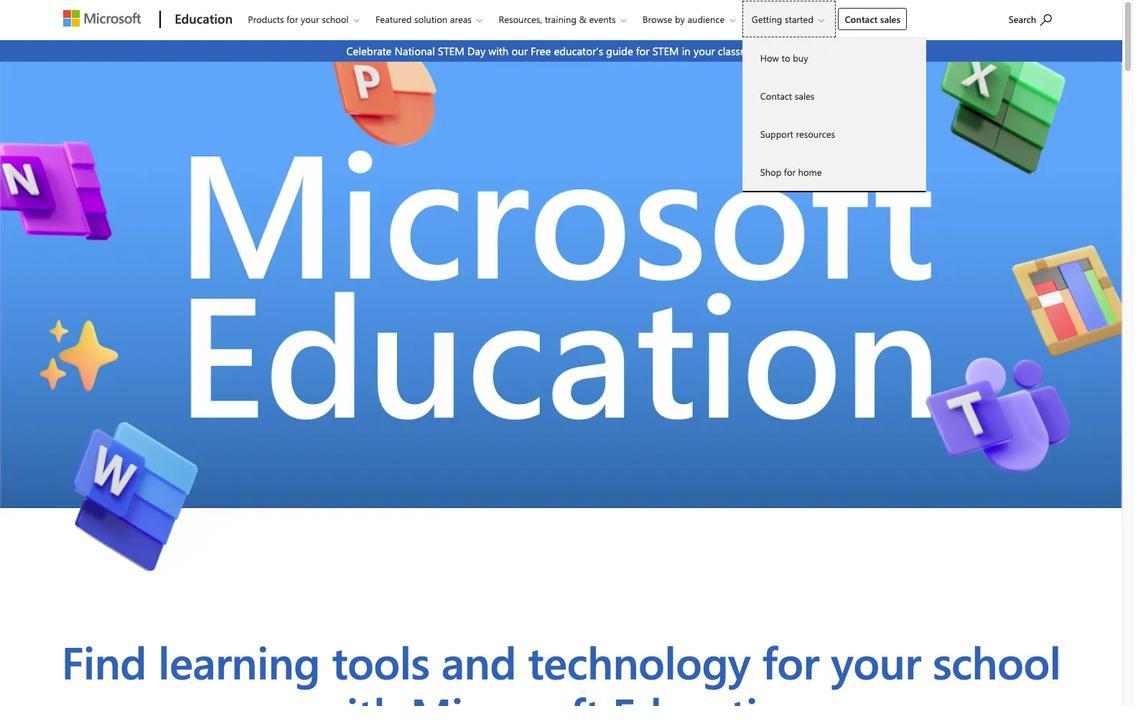 Task type: describe. For each thing, give the bounding box(es) containing it.
find
[[61, 632, 147, 692]]

free
[[531, 44, 551, 58]]

microsoft image
[[63, 10, 141, 27]]

how to buy
[[761, 52, 808, 64]]

day
[[467, 44, 486, 58]]

0 vertical spatial contact sales
[[845, 13, 901, 25]]

getting started button
[[743, 1, 836, 37]]

0 vertical spatial contact sales link
[[839, 8, 907, 30]]

featured solution areas
[[376, 13, 472, 25]]

started
[[785, 13, 814, 25]]

microsoft
[[411, 684, 601, 707]]

contact for the bottom "contact sales" link
[[761, 90, 792, 102]]

getting
[[752, 13, 783, 25]]

for inside "dropdown button"
[[287, 13, 298, 25]]

browse
[[643, 13, 673, 25]]

support resources
[[761, 128, 836, 140]]

audience
[[688, 13, 725, 25]]

education link
[[167, 1, 237, 40]]

and
[[442, 632, 516, 692]]

tools
[[332, 632, 430, 692]]

products for your school
[[248, 13, 349, 25]]

for inside find learning tools and technology for your school with microsoft education
[[762, 632, 820, 692]]

0 horizontal spatial contact sales
[[761, 90, 815, 102]]

products
[[248, 13, 284, 25]]

in
[[682, 44, 691, 58]]

school inside find learning tools and technology for your school with microsoft education
[[933, 632, 1061, 692]]

&
[[579, 13, 587, 25]]

find learning tools and technology for your school with microsoft education
[[61, 632, 1061, 707]]

how
[[761, 52, 779, 64]]

with inside celebrate national stem day with our free educator's guide for stem in your classroom > link
[[489, 44, 509, 58]]

products for your school button
[[239, 1, 371, 37]]

sales for the bottom "contact sales" link
[[795, 90, 815, 102]]

your inside "dropdown button"
[[301, 13, 319, 25]]

search
[[1009, 13, 1037, 25]]

learning
[[158, 632, 320, 692]]

celebrate national stem day with our free educator's guide for stem in your classroom >
[[346, 44, 776, 58]]



Task type: vqa. For each thing, say whether or not it's contained in the screenshot.
right software
no



Task type: locate. For each thing, give the bounding box(es) containing it.
0 horizontal spatial contact
[[761, 90, 792, 102]]

for
[[287, 13, 298, 25], [636, 44, 650, 58], [784, 166, 796, 178], [762, 632, 820, 692]]

1 vertical spatial contact sales link
[[743, 77, 926, 115]]

1 vertical spatial sales
[[795, 90, 815, 102]]

how to buy link
[[743, 39, 926, 77]]

education inside find learning tools and technology for your school with microsoft education
[[613, 684, 809, 707]]

featured
[[376, 13, 412, 25]]

0 horizontal spatial sales
[[795, 90, 815, 102]]

contact up how to buy link
[[845, 13, 878, 25]]

stem
[[438, 44, 465, 58], [653, 44, 679, 58]]

0 vertical spatial with
[[489, 44, 509, 58]]

>
[[769, 44, 776, 58]]

browse by audience button
[[634, 1, 747, 37]]

school inside "dropdown button"
[[322, 13, 349, 25]]

our
[[512, 44, 528, 58]]

stem left day
[[438, 44, 465, 58]]

education inside education link
[[175, 10, 233, 27]]

1 vertical spatial your
[[694, 44, 715, 58]]

solution
[[415, 13, 448, 25]]

1 horizontal spatial with
[[489, 44, 509, 58]]

resources,
[[499, 13, 542, 25]]

0 vertical spatial education
[[175, 10, 233, 27]]

1 vertical spatial contact sales
[[761, 90, 815, 102]]

contact up support
[[761, 90, 792, 102]]

0 vertical spatial contact
[[845, 13, 878, 25]]

with
[[489, 44, 509, 58], [314, 684, 399, 707]]

shop
[[761, 166, 782, 178]]

classroom
[[718, 44, 766, 58]]

0 vertical spatial sales
[[881, 13, 901, 25]]

sales
[[881, 13, 901, 25], [795, 90, 815, 102]]

sales up how to buy link
[[881, 13, 901, 25]]

1 horizontal spatial contact
[[845, 13, 878, 25]]

contact
[[845, 13, 878, 25], [761, 90, 792, 102]]

browse by audience
[[643, 13, 725, 25]]

2 horizontal spatial your
[[831, 632, 921, 692]]

0 horizontal spatial education
[[175, 10, 233, 27]]

1 horizontal spatial contact sales
[[845, 13, 901, 25]]

2 stem from the left
[[653, 44, 679, 58]]

areas
[[450, 13, 472, 25]]

support resources link
[[743, 115, 926, 153]]

1 horizontal spatial sales
[[881, 13, 901, 25]]

your
[[301, 13, 319, 25], [694, 44, 715, 58], [831, 632, 921, 692]]

getting started
[[752, 13, 814, 25]]

stem left "in"
[[653, 44, 679, 58]]

training
[[545, 13, 577, 25]]

0 horizontal spatial your
[[301, 13, 319, 25]]

1 horizontal spatial stem
[[653, 44, 679, 58]]

technology
[[528, 632, 751, 692]]

search button
[[1003, 2, 1059, 34]]

with inside find learning tools and technology for your school with microsoft education
[[314, 684, 399, 707]]

0 vertical spatial your
[[301, 13, 319, 25]]

contact sales down to
[[761, 90, 815, 102]]

home
[[799, 166, 822, 178]]

1 vertical spatial with
[[314, 684, 399, 707]]

contact sales up how to buy link
[[845, 13, 901, 25]]

educator's
[[554, 44, 603, 58]]

Search search field
[[1002, 2, 1067, 34]]

1 horizontal spatial your
[[694, 44, 715, 58]]

shop for home link
[[743, 153, 926, 191]]

1 vertical spatial contact
[[761, 90, 792, 102]]

resources, training & events
[[499, 13, 616, 25]]

by
[[675, 13, 685, 25]]

resources, training & events button
[[489, 1, 638, 37]]

sales down buy on the right of the page
[[795, 90, 815, 102]]

celebrate national stem day with our free educator's guide for stem in your classroom > link
[[0, 40, 1123, 62]]

contact sales link up 'resources'
[[743, 77, 926, 115]]

1 horizontal spatial education
[[613, 684, 809, 707]]

0 horizontal spatial with
[[314, 684, 399, 707]]

contact for the top "contact sales" link
[[845, 13, 878, 25]]

to
[[782, 52, 791, 64]]

education
[[175, 10, 233, 27], [613, 684, 809, 707]]

your inside find learning tools and technology for your school with microsoft education
[[831, 632, 921, 692]]

resources
[[796, 128, 836, 140]]

contact sales link up how to buy link
[[839, 8, 907, 30]]

sales for the top "contact sales" link
[[881, 13, 901, 25]]

featured solution areas button
[[366, 1, 494, 37]]

contact sales
[[845, 13, 901, 25], [761, 90, 815, 102]]

contact sales link
[[839, 8, 907, 30], [743, 77, 926, 115]]

1 vertical spatial education
[[613, 684, 809, 707]]

0 horizontal spatial school
[[322, 13, 349, 25]]

2 vertical spatial your
[[831, 632, 921, 692]]

0 vertical spatial school
[[322, 13, 349, 25]]

national
[[395, 44, 435, 58]]

0 horizontal spatial stem
[[438, 44, 465, 58]]

1 horizontal spatial school
[[933, 632, 1061, 692]]

school
[[322, 13, 349, 25], [933, 632, 1061, 692]]

1 vertical spatial school
[[933, 632, 1061, 692]]

shop for home
[[761, 166, 822, 178]]

1 stem from the left
[[438, 44, 465, 58]]

buy
[[793, 52, 808, 64]]

celebrate
[[346, 44, 392, 58]]

support
[[761, 128, 794, 140]]

events
[[589, 13, 616, 25]]

guide
[[606, 44, 633, 58]]



